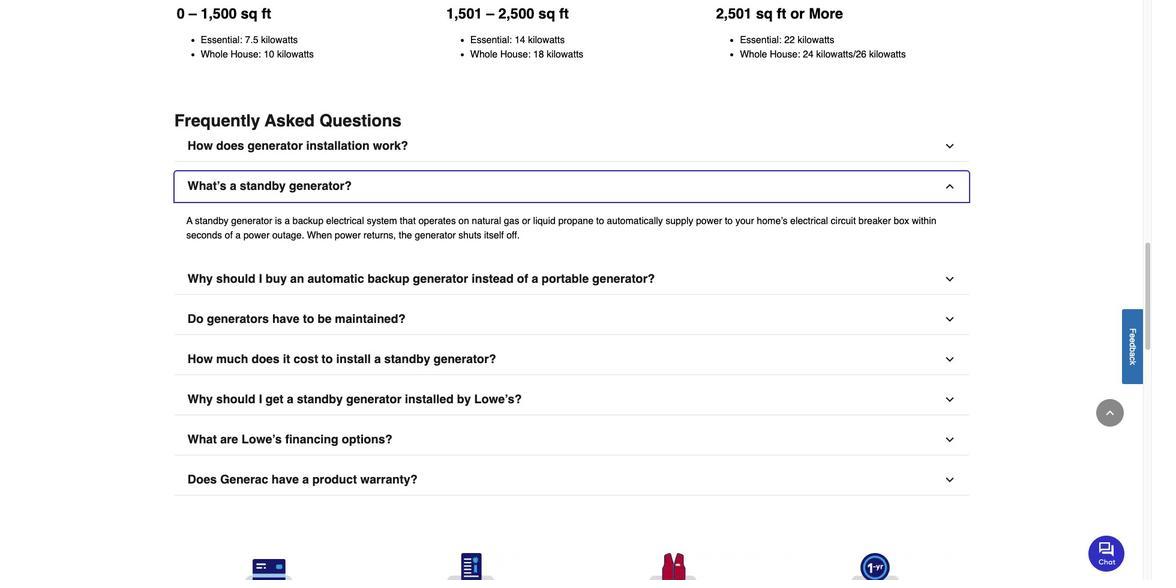 Task type: vqa. For each thing, say whether or not it's contained in the screenshot.
1,500
yes



Task type: describe. For each thing, give the bounding box(es) containing it.
f e e d b a c k
[[1128, 329, 1138, 365]]

standby inside the 'how much does it cost to install a standby generator?' button
[[384, 353, 430, 367]]

whole for 0
[[201, 49, 228, 60]]

generator inside button
[[413, 272, 468, 286]]

standby inside a standby generator is a backup electrical system that operates on natural gas or liquid propane to automatically supply power to your home's electrical circuit breaker box within seconds of a power outage. when power returns, the generator shuts itself off.
[[195, 216, 229, 227]]

18
[[533, 49, 544, 60]]

house: for ft
[[770, 49, 800, 60]]

get
[[266, 393, 284, 407]]

1 electrical from the left
[[326, 216, 364, 227]]

essential: 22 kilowatts whole house: 24 kilowatts/26 kilowatts
[[740, 35, 906, 60]]

kilowatts right 10
[[277, 49, 314, 60]]

1 horizontal spatial or
[[791, 5, 805, 22]]

why should i buy an automatic backup generator instead of a portable generator? button
[[174, 265, 969, 295]]

be
[[318, 313, 332, 326]]

2 horizontal spatial generator?
[[592, 272, 655, 286]]

what
[[188, 433, 217, 447]]

cost
[[294, 353, 318, 367]]

what are lowe's financing options?
[[188, 433, 393, 447]]

chat invite button image
[[1089, 536, 1125, 572]]

a right install
[[374, 353, 381, 367]]

install
[[336, 353, 371, 367]]

chevron up image inside what's a standby generator? button
[[944, 181, 956, 193]]

generator? inside button
[[434, 353, 496, 367]]

0 vertical spatial does
[[216, 139, 244, 153]]

1,501 – 2,500 sq ft
[[446, 5, 569, 22]]

your
[[736, 216, 754, 227]]

a right what's on the top of page
[[230, 179, 236, 193]]

10
[[264, 49, 274, 60]]

kilowatts up 10
[[261, 35, 298, 46]]

off.
[[507, 230, 520, 241]]

natural
[[472, 216, 501, 227]]

2,501
[[716, 5, 752, 22]]

0 horizontal spatial power
[[243, 230, 270, 241]]

a left portable
[[532, 272, 538, 286]]

operates
[[419, 216, 456, 227]]

much
[[216, 353, 248, 367]]

is
[[275, 216, 282, 227]]

kilowatts up 18
[[528, 35, 565, 46]]

ft for 1,501 – 2,500 sq ft
[[559, 5, 569, 22]]

to right propane
[[596, 216, 604, 227]]

frequently asked questions
[[174, 111, 402, 130]]

generators
[[207, 313, 269, 326]]

portable
[[542, 272, 589, 286]]

do
[[188, 313, 204, 326]]

have for generac
[[272, 474, 299, 487]]

what's a standby generator?
[[188, 179, 352, 193]]

whole for 2,501
[[740, 49, 767, 60]]

a up k
[[1128, 352, 1138, 357]]

seconds
[[186, 230, 222, 241]]

– for 0
[[189, 5, 197, 22]]

home's
[[757, 216, 788, 227]]

standby inside why should i get a standby generator installed by lowe's? button
[[297, 393, 343, 407]]

a left product
[[302, 474, 309, 487]]

an
[[290, 272, 304, 286]]

circuit
[[831, 216, 856, 227]]

– for 1,501
[[486, 5, 494, 22]]

sq for 2,500
[[539, 5, 555, 22]]

a dark blue background check icon. image
[[379, 554, 562, 581]]

breaker
[[859, 216, 891, 227]]

propane
[[558, 216, 594, 227]]

2 horizontal spatial power
[[696, 216, 722, 227]]

kilowatts/26
[[816, 49, 867, 60]]

generator down operates at the left top of the page
[[415, 230, 456, 241]]

2 electrical from the left
[[790, 216, 828, 227]]

1,501
[[446, 5, 482, 22]]

to left be
[[303, 313, 314, 326]]

why for why should i get a standby generator installed by lowe's?
[[188, 393, 213, 407]]

asked
[[265, 111, 315, 130]]

1 horizontal spatial power
[[335, 230, 361, 241]]

work?
[[373, 139, 408, 153]]

what are lowe's financing options? button
[[174, 425, 969, 456]]

to right cost
[[322, 353, 333, 367]]

maintained?
[[335, 313, 406, 326]]

it
[[283, 353, 290, 367]]

options?
[[342, 433, 393, 447]]

k
[[1128, 361, 1138, 365]]

ft for 0 – 1,500 sq ft
[[262, 5, 271, 22]]

chevron up image inside scroll to top element
[[1104, 408, 1116, 420]]

a lowe's red vest icon. image
[[581, 554, 764, 581]]

a
[[186, 216, 193, 227]]

chevron down image for does generac have a product warranty?
[[944, 475, 956, 487]]

whole for 1,501
[[470, 49, 498, 60]]

does generac have a product warranty? button
[[174, 466, 969, 496]]

does generac have a product warranty?
[[188, 474, 418, 487]]

3 ft from the left
[[777, 5, 787, 22]]

more
[[809, 5, 843, 22]]

instead
[[472, 272, 514, 286]]

buy
[[266, 272, 287, 286]]

i for get
[[259, 393, 262, 407]]

2,500
[[498, 5, 535, 22]]

that
[[400, 216, 416, 227]]

a blue 1-year labor warranty icon. image
[[784, 554, 967, 581]]

a right "is"
[[285, 216, 290, 227]]

how does generator installation work? button
[[174, 131, 969, 162]]

essential: 14 kilowatts whole house: 18 kilowatts
[[470, 35, 584, 60]]

why should i buy an automatic backup generator instead of a portable generator?
[[188, 272, 655, 286]]

of inside button
[[517, 272, 528, 286]]

chevron down image
[[944, 434, 956, 446]]

essential: for 1,500
[[201, 35, 242, 46]]

generac
[[220, 474, 268, 487]]

generator down frequently asked questions
[[248, 139, 303, 153]]

c
[[1128, 357, 1138, 361]]

kilowatts up 24
[[798, 35, 835, 46]]

warranty?
[[360, 474, 418, 487]]

how much does it cost to install a standby generator? button
[[174, 345, 969, 376]]

financing
[[285, 433, 339, 447]]

a dark blue credit card icon. image
[[177, 554, 360, 581]]

returns,
[[364, 230, 396, 241]]

itself
[[484, 230, 504, 241]]

f
[[1128, 329, 1138, 334]]



Task type: locate. For each thing, give the bounding box(es) containing it.
power
[[696, 216, 722, 227], [243, 230, 270, 241], [335, 230, 361, 241]]

of inside a standby generator is a backup electrical system that operates on natural gas or liquid propane to automatically supply power to your home's electrical circuit breaker box within seconds of a power outage. when power returns, the generator shuts itself off.
[[225, 230, 233, 241]]

by
[[457, 393, 471, 407]]

backup
[[293, 216, 324, 227], [368, 272, 410, 286]]

chevron down image
[[944, 140, 956, 152], [944, 274, 956, 286], [944, 314, 956, 326], [944, 354, 956, 366], [944, 394, 956, 406], [944, 475, 956, 487]]

what's
[[188, 179, 226, 193]]

0 vertical spatial why
[[188, 272, 213, 286]]

0 vertical spatial backup
[[293, 216, 324, 227]]

sq
[[241, 5, 258, 22], [539, 5, 555, 22], [756, 5, 773, 22]]

lowe's
[[242, 433, 282, 447]]

0 – 1,500 sq ft
[[177, 5, 271, 22]]

installed
[[405, 393, 454, 407]]

4 chevron down image from the top
[[944, 354, 956, 366]]

have for generators
[[272, 313, 300, 326]]

1 e from the top
[[1128, 334, 1138, 338]]

how much does it cost to install a standby generator?
[[188, 353, 496, 367]]

i left buy
[[259, 272, 262, 286]]

2 horizontal spatial ft
[[777, 5, 787, 22]]

1 why from the top
[[188, 272, 213, 286]]

whole inside essential: 22 kilowatts whole house: 24 kilowatts/26 kilowatts
[[740, 49, 767, 60]]

box
[[894, 216, 909, 227]]

why
[[188, 272, 213, 286], [188, 393, 213, 407]]

scroll to top element
[[1097, 400, 1124, 427]]

house: for 2,500
[[500, 49, 531, 60]]

does left it on the bottom
[[252, 353, 280, 367]]

generator? down "installation"
[[289, 179, 352, 193]]

chevron down image inside why should i buy an automatic backup generator instead of a portable generator? button
[[944, 274, 956, 286]]

essential: 7.5 kilowatts whole house: 10 kilowatts
[[201, 35, 314, 60]]

1 should from the top
[[216, 272, 256, 286]]

essential:
[[201, 35, 242, 46], [470, 35, 512, 46], [740, 35, 782, 46]]

1 vertical spatial i
[[259, 393, 262, 407]]

0 horizontal spatial generator?
[[289, 179, 352, 193]]

0 horizontal spatial does
[[216, 139, 244, 153]]

2 house: from the left
[[500, 49, 531, 60]]

1 essential: from the left
[[201, 35, 242, 46]]

standby up seconds
[[195, 216, 229, 227]]

1 horizontal spatial ft
[[559, 5, 569, 22]]

automatic
[[308, 272, 364, 286]]

kilowatts right kilowatts/26 at the right top of page
[[869, 49, 906, 60]]

essential: inside the essential: 14 kilowatts whole house: 18 kilowatts
[[470, 35, 512, 46]]

2 horizontal spatial sq
[[756, 5, 773, 22]]

do generators have to be maintained?
[[188, 313, 406, 326]]

0 horizontal spatial backup
[[293, 216, 324, 227]]

1 vertical spatial should
[[216, 393, 256, 407]]

1 horizontal spatial essential:
[[470, 35, 512, 46]]

2 horizontal spatial house:
[[770, 49, 800, 60]]

d
[[1128, 343, 1138, 348]]

3 chevron down image from the top
[[944, 314, 956, 326]]

1 how from the top
[[188, 139, 213, 153]]

electrical up when
[[326, 216, 364, 227]]

e up "d"
[[1128, 334, 1138, 338]]

1 horizontal spatial electrical
[[790, 216, 828, 227]]

0 horizontal spatial of
[[225, 230, 233, 241]]

whole
[[201, 49, 228, 60], [470, 49, 498, 60], [740, 49, 767, 60]]

1 – from the left
[[189, 5, 197, 22]]

should up generators
[[216, 272, 256, 286]]

0 horizontal spatial chevron up image
[[944, 181, 956, 193]]

whole inside essential: 7.5 kilowatts whole house: 10 kilowatts
[[201, 49, 228, 60]]

0 vertical spatial have
[[272, 313, 300, 326]]

6 chevron down image from the top
[[944, 475, 956, 487]]

i
[[259, 272, 262, 286], [259, 393, 262, 407]]

does
[[188, 474, 217, 487]]

how left much
[[188, 353, 213, 367]]

essential: left 14
[[470, 35, 512, 46]]

essential: down 0 – 1,500 sq ft
[[201, 35, 242, 46]]

1 horizontal spatial generator?
[[434, 353, 496, 367]]

kilowatts
[[261, 35, 298, 46], [528, 35, 565, 46], [798, 35, 835, 46], [277, 49, 314, 60], [547, 49, 584, 60], [869, 49, 906, 60]]

2 horizontal spatial essential:
[[740, 35, 782, 46]]

standby inside what's a standby generator? button
[[240, 179, 286, 193]]

power left outage.
[[243, 230, 270, 241]]

have
[[272, 313, 300, 326], [272, 474, 299, 487]]

what's a standby generator? button
[[174, 172, 969, 202]]

the
[[399, 230, 412, 241]]

sq for 1,500
[[241, 5, 258, 22]]

1 horizontal spatial chevron up image
[[1104, 408, 1116, 420]]

product
[[312, 474, 357, 487]]

or up 22
[[791, 5, 805, 22]]

sq right 2,501
[[756, 5, 773, 22]]

0 vertical spatial should
[[216, 272, 256, 286]]

0
[[177, 5, 185, 22]]

1 sq from the left
[[241, 5, 258, 22]]

3 whole from the left
[[740, 49, 767, 60]]

house: inside essential: 22 kilowatts whole house: 24 kilowatts/26 kilowatts
[[770, 49, 800, 60]]

e
[[1128, 334, 1138, 338], [1128, 338, 1138, 343]]

kilowatts right 18
[[547, 49, 584, 60]]

2 whole from the left
[[470, 49, 498, 60]]

2,501 sq ft or more
[[716, 5, 843, 22]]

2 how from the top
[[188, 353, 213, 367]]

have inside button
[[272, 474, 299, 487]]

generator? up "by"
[[434, 353, 496, 367]]

on
[[459, 216, 469, 227]]

have down what are lowe's financing options?
[[272, 474, 299, 487]]

ft right 2,500
[[559, 5, 569, 22]]

0 horizontal spatial or
[[522, 216, 531, 227]]

ft up essential: 7.5 kilowatts whole house: 10 kilowatts
[[262, 5, 271, 22]]

2 sq from the left
[[539, 5, 555, 22]]

3 sq from the left
[[756, 5, 773, 22]]

1 vertical spatial why
[[188, 393, 213, 407]]

22
[[784, 35, 795, 46]]

1 horizontal spatial –
[[486, 5, 494, 22]]

does down frequently
[[216, 139, 244, 153]]

2 i from the top
[[259, 393, 262, 407]]

2 should from the top
[[216, 393, 256, 407]]

2 chevron down image from the top
[[944, 274, 956, 286]]

should for buy
[[216, 272, 256, 286]]

1 horizontal spatial house:
[[500, 49, 531, 60]]

chevron down image for why should i get a standby generator installed by lowe's?
[[944, 394, 956, 406]]

should for get
[[216, 393, 256, 407]]

i for buy
[[259, 272, 262, 286]]

0 horizontal spatial electrical
[[326, 216, 364, 227]]

whole down 1,501
[[470, 49, 498, 60]]

essential: for ft
[[740, 35, 782, 46]]

why up "do"
[[188, 272, 213, 286]]

0 vertical spatial generator?
[[289, 179, 352, 193]]

1 i from the top
[[259, 272, 262, 286]]

essential: inside essential: 7.5 kilowatts whole house: 10 kilowatts
[[201, 35, 242, 46]]

power right supply
[[696, 216, 722, 227]]

shuts
[[459, 230, 482, 241]]

how for how much does it cost to install a standby generator?
[[188, 353, 213, 367]]

sq right 2,500
[[539, 5, 555, 22]]

are
[[220, 433, 238, 447]]

house: inside essential: 7.5 kilowatts whole house: 10 kilowatts
[[231, 49, 261, 60]]

chevron up image
[[944, 181, 956, 193], [1104, 408, 1116, 420]]

2 essential: from the left
[[470, 35, 512, 46]]

standby up "is"
[[240, 179, 286, 193]]

or right gas
[[522, 216, 531, 227]]

chevron down image for why should i buy an automatic backup generator instead of a portable generator?
[[944, 274, 956, 286]]

generator up options?
[[346, 393, 402, 407]]

whole down '1,500'
[[201, 49, 228, 60]]

1 vertical spatial backup
[[368, 272, 410, 286]]

how down frequently
[[188, 139, 213, 153]]

backup up when
[[293, 216, 324, 227]]

2 e from the top
[[1128, 338, 1138, 343]]

1 horizontal spatial backup
[[368, 272, 410, 286]]

1 vertical spatial chevron up image
[[1104, 408, 1116, 420]]

how does generator installation work?
[[188, 139, 408, 153]]

0 vertical spatial of
[[225, 230, 233, 241]]

0 vertical spatial or
[[791, 5, 805, 22]]

house:
[[231, 49, 261, 60], [500, 49, 531, 60], [770, 49, 800, 60]]

why should i get a standby generator installed by lowe's? button
[[174, 385, 969, 416]]

1 horizontal spatial sq
[[539, 5, 555, 22]]

1 vertical spatial of
[[517, 272, 528, 286]]

or
[[791, 5, 805, 22], [522, 216, 531, 227]]

questions
[[319, 111, 402, 130]]

backup up maintained?
[[368, 272, 410, 286]]

f e e d b a c k button
[[1122, 309, 1143, 384]]

chevron down image for do generators have to be maintained?
[[944, 314, 956, 326]]

have left be
[[272, 313, 300, 326]]

0 vertical spatial chevron up image
[[944, 181, 956, 193]]

2 vertical spatial generator?
[[434, 353, 496, 367]]

essential: for 2,500
[[470, 35, 512, 46]]

backup inside a standby generator is a backup electrical system that operates on natural gas or liquid propane to automatically supply power to your home's electrical circuit breaker box within seconds of a power outage. when power returns, the generator shuts itself off.
[[293, 216, 324, 227]]

power right when
[[335, 230, 361, 241]]

1 chevron down image from the top
[[944, 140, 956, 152]]

1 horizontal spatial of
[[517, 272, 528, 286]]

1,500
[[201, 5, 237, 22]]

of right seconds
[[225, 230, 233, 241]]

0 horizontal spatial sq
[[241, 5, 258, 22]]

1 whole from the left
[[201, 49, 228, 60]]

a
[[230, 179, 236, 193], [285, 216, 290, 227], [235, 230, 241, 241], [532, 272, 538, 286], [1128, 352, 1138, 357], [374, 353, 381, 367], [287, 393, 294, 407], [302, 474, 309, 487]]

supply
[[666, 216, 693, 227]]

1 ft from the left
[[262, 5, 271, 22]]

should inside why should i buy an automatic backup generator instead of a portable generator? button
[[216, 272, 256, 286]]

standby up installed
[[384, 353, 430, 367]]

0 horizontal spatial ft
[[262, 5, 271, 22]]

1 horizontal spatial does
[[252, 353, 280, 367]]

3 essential: from the left
[[740, 35, 782, 46]]

a standby generator is a backup electrical system that operates on natural gas or liquid propane to automatically supply power to your home's electrical circuit breaker box within seconds of a power outage. when power returns, the generator shuts itself off.
[[186, 216, 937, 241]]

generator
[[248, 139, 303, 153], [231, 216, 272, 227], [415, 230, 456, 241], [413, 272, 468, 286], [346, 393, 402, 407]]

whole down 2,501
[[740, 49, 767, 60]]

1 vertical spatial or
[[522, 216, 531, 227]]

generator left "is"
[[231, 216, 272, 227]]

liquid
[[533, 216, 556, 227]]

to left your
[[725, 216, 733, 227]]

5 chevron down image from the top
[[944, 394, 956, 406]]

2 – from the left
[[486, 5, 494, 22]]

should inside why should i get a standby generator installed by lowe's? button
[[216, 393, 256, 407]]

24
[[803, 49, 814, 60]]

– right the "0"
[[189, 5, 197, 22]]

house: inside the essential: 14 kilowatts whole house: 18 kilowatts
[[500, 49, 531, 60]]

1 vertical spatial have
[[272, 474, 299, 487]]

1 horizontal spatial whole
[[470, 49, 498, 60]]

2 why from the top
[[188, 393, 213, 407]]

when
[[307, 230, 332, 241]]

1 vertical spatial generator?
[[592, 272, 655, 286]]

chevron down image for how does generator installation work?
[[944, 140, 956, 152]]

standby
[[240, 179, 286, 193], [195, 216, 229, 227], [384, 353, 430, 367], [297, 393, 343, 407]]

a right seconds
[[235, 230, 241, 241]]

generator?
[[289, 179, 352, 193], [592, 272, 655, 286], [434, 353, 496, 367]]

3 house: from the left
[[770, 49, 800, 60]]

7.5
[[245, 35, 258, 46]]

0 horizontal spatial house:
[[231, 49, 261, 60]]

0 horizontal spatial essential:
[[201, 35, 242, 46]]

why inside why should i buy an automatic backup generator instead of a portable generator? button
[[188, 272, 213, 286]]

generator? right portable
[[592, 272, 655, 286]]

chevron down image inside how does generator installation work? button
[[944, 140, 956, 152]]

1 vertical spatial how
[[188, 353, 213, 367]]

0 vertical spatial i
[[259, 272, 262, 286]]

generator left instead
[[413, 272, 468, 286]]

1 house: from the left
[[231, 49, 261, 60]]

how for how does generator installation work?
[[188, 139, 213, 153]]

a right get
[[287, 393, 294, 407]]

chevron down image inside why should i get a standby generator installed by lowe's? button
[[944, 394, 956, 406]]

i inside button
[[259, 272, 262, 286]]

i left get
[[259, 393, 262, 407]]

backup inside button
[[368, 272, 410, 286]]

1 vertical spatial does
[[252, 353, 280, 367]]

why for why should i buy an automatic backup generator instead of a portable generator?
[[188, 272, 213, 286]]

– right 1,501
[[486, 5, 494, 22]]

why inside why should i get a standby generator installed by lowe's? button
[[188, 393, 213, 407]]

chevron down image for how much does it cost to install a standby generator?
[[944, 354, 956, 366]]

house: down 7.5
[[231, 49, 261, 60]]

why should i get a standby generator installed by lowe's?
[[188, 393, 522, 407]]

ft
[[262, 5, 271, 22], [559, 5, 569, 22], [777, 5, 787, 22]]

house: down 14
[[500, 49, 531, 60]]

house: down 22
[[770, 49, 800, 60]]

lowe's?
[[474, 393, 522, 407]]

how
[[188, 139, 213, 153], [188, 353, 213, 367]]

have inside button
[[272, 313, 300, 326]]

ft up 22
[[777, 5, 787, 22]]

installation
[[306, 139, 370, 153]]

sq up 7.5
[[241, 5, 258, 22]]

within
[[912, 216, 937, 227]]

standby up financing
[[297, 393, 343, 407]]

or inside a standby generator is a backup electrical system that operates on natural gas or liquid propane to automatically supply power to your home's electrical circuit breaker box within seconds of a power outage. when power returns, the generator shuts itself off.
[[522, 216, 531, 227]]

why up the what
[[188, 393, 213, 407]]

0 horizontal spatial whole
[[201, 49, 228, 60]]

whole inside the essential: 14 kilowatts whole house: 18 kilowatts
[[470, 49, 498, 60]]

electrical left circuit
[[790, 216, 828, 227]]

house: for 1,500
[[231, 49, 261, 60]]

frequently
[[174, 111, 260, 130]]

2 ft from the left
[[559, 5, 569, 22]]

essential: inside essential: 22 kilowatts whole house: 24 kilowatts/26 kilowatts
[[740, 35, 782, 46]]

of
[[225, 230, 233, 241], [517, 272, 528, 286]]

2 horizontal spatial whole
[[740, 49, 767, 60]]

outage.
[[272, 230, 304, 241]]

chevron down image inside do generators have to be maintained? button
[[944, 314, 956, 326]]

should left get
[[216, 393, 256, 407]]

automatically
[[607, 216, 663, 227]]

b
[[1128, 348, 1138, 352]]

14
[[515, 35, 525, 46]]

do generators have to be maintained? button
[[174, 305, 969, 335]]

of right instead
[[517, 272, 528, 286]]

chevron down image inside the 'how much does it cost to install a standby generator?' button
[[944, 354, 956, 366]]

i inside button
[[259, 393, 262, 407]]

essential: left 22
[[740, 35, 782, 46]]

e up b
[[1128, 338, 1138, 343]]

chevron down image inside does generac have a product warranty? button
[[944, 475, 956, 487]]

does
[[216, 139, 244, 153], [252, 353, 280, 367]]

gas
[[504, 216, 519, 227]]

0 horizontal spatial –
[[189, 5, 197, 22]]

0 vertical spatial how
[[188, 139, 213, 153]]



